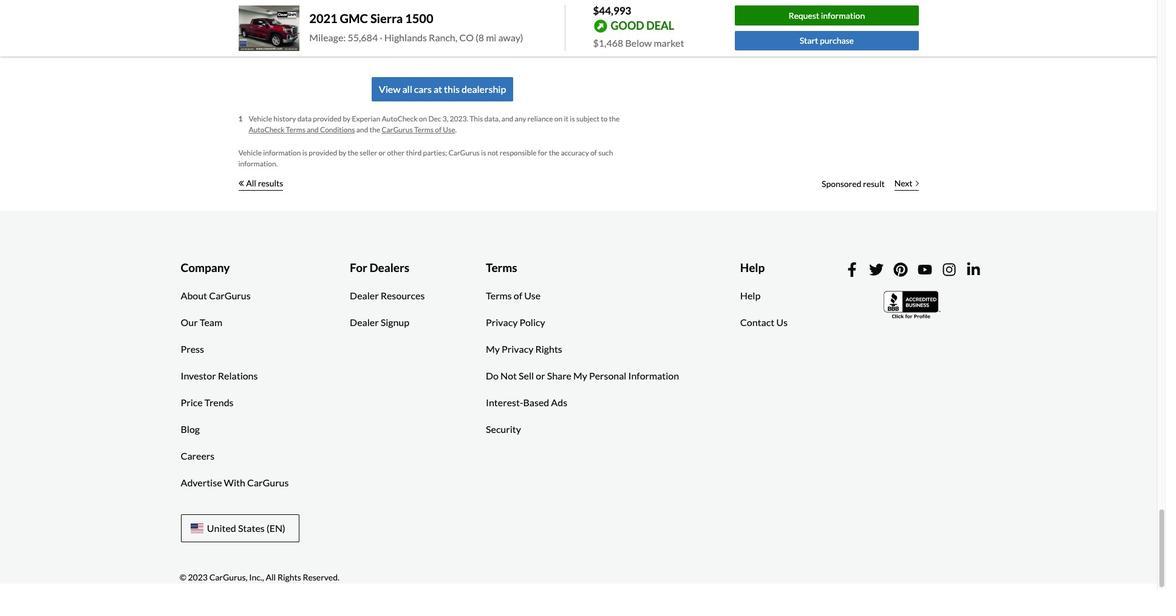 Task type: describe. For each thing, give the bounding box(es) containing it.
us image
[[190, 524, 203, 534]]

blog link
[[172, 416, 209, 443]]

next
[[895, 178, 913, 189]]

interest-
[[486, 397, 523, 408]]

sponsored
[[822, 179, 862, 189]]

advertise with cargurus
[[181, 477, 289, 489]]

great for $44,996
[[516, 29, 547, 40]]

personal
[[589, 370, 627, 382]]

terms down dec
[[414, 125, 434, 134]]

policy
[[520, 317, 545, 328]]

dealer resources link
[[341, 283, 434, 309]]

contact us
[[740, 317, 788, 328]]

contact us link
[[731, 309, 797, 336]]

2 vertical spatial of
[[514, 290, 522, 302]]

for
[[538, 148, 548, 157]]

our team link
[[172, 309, 231, 336]]

1500
[[405, 11, 433, 26]]

advertise with cargurus link
[[172, 470, 298, 497]]

2 horizontal spatial and
[[502, 114, 513, 123]]

blog
[[181, 424, 200, 435]]

provided inside vehicle information is provided by the seller or other third parties; cargurus is not responsible for the accuracy of such information.
[[309, 148, 337, 157]]

results
[[258, 178, 283, 189]]

chevron right image
[[916, 180, 919, 186]]

1 horizontal spatial and
[[356, 125, 368, 134]]

1 vertical spatial privacy
[[502, 343, 534, 355]]

request information
[[789, 10, 865, 20]]

it
[[564, 114, 569, 123]]

dealer signup link
[[341, 309, 419, 336]]

66,563 mi
[[447, 45, 490, 56]]

price trends link
[[172, 390, 243, 416]]

vehicle inside 1 vehicle history data provided by experian autocheck on dec 3, 2023. this data, and any reliance on it is subject to the autocheck terms and conditions and the cargurus terms of use .
[[249, 114, 272, 123]]

14,315 mi
[[240, 45, 282, 56]]

by inside 1 vehicle history data provided by experian autocheck on dec 3, 2023. this data, and any reliance on it is subject to the autocheck terms and conditions and the cargurus terms of use .
[[343, 114, 351, 123]]

this
[[444, 83, 460, 95]]

ranch,
[[429, 32, 457, 43]]

trends
[[205, 397, 234, 408]]

great deal for $57,993
[[308, 29, 366, 40]]

$1,468
[[593, 37, 623, 48]]

information for request
[[821, 10, 865, 20]]

$1,468 below market
[[593, 37, 684, 48]]

responsible
[[500, 148, 537, 157]]

or inside vehicle information is provided by the seller or other third parties; cargurus is not responsible for the accuracy of such information.
[[379, 148, 386, 157]]

66,563
[[447, 45, 478, 56]]

information
[[628, 370, 679, 382]]

dealer for dealer resources
[[350, 290, 379, 302]]

team
[[200, 317, 222, 328]]

about
[[181, 290, 207, 302]]

start
[[800, 35, 818, 46]]

reserved.
[[303, 572, 340, 583]]

the left seller
[[348, 148, 358, 157]]

cargurus,
[[209, 572, 248, 583]]

request
[[789, 10, 819, 20]]

careers
[[181, 450, 215, 462]]

0 vertical spatial rights
[[535, 343, 562, 355]]

resources
[[381, 290, 425, 302]]

provided inside 1 vehicle history data provided by experian autocheck on dec 3, 2023. this data, and any reliance on it is subject to the autocheck terms and conditions and the cargurus terms of use .
[[313, 114, 342, 123]]

this
[[470, 114, 483, 123]]

investor relations link
[[172, 363, 267, 390]]

good
[[611, 19, 644, 32]]

about cargurus
[[181, 290, 251, 302]]

terms of use link
[[477, 283, 550, 309]]

ads
[[551, 397, 567, 408]]

result
[[863, 179, 885, 189]]

terms down data
[[286, 125, 305, 134]]

investor
[[181, 370, 216, 382]]

advertise
[[181, 477, 222, 489]]

all results
[[246, 178, 283, 189]]

not
[[501, 370, 517, 382]]

request information button
[[735, 6, 919, 25]]

the right for
[[549, 148, 560, 157]]

1 vertical spatial all
[[266, 572, 276, 583]]

reliance
[[528, 114, 553, 123]]

2023
[[188, 572, 208, 583]]

at4
[[240, 12, 257, 24]]

dealer for dealer signup
[[350, 317, 379, 328]]

·
[[380, 32, 382, 43]]

cars
[[414, 83, 432, 95]]

price trends
[[181, 397, 234, 408]]

all
[[402, 83, 412, 95]]

1 help from the top
[[740, 261, 765, 275]]

$57,993
[[240, 27, 285, 42]]

2 help from the top
[[740, 290, 761, 302]]

0 vertical spatial privacy
[[486, 317, 518, 328]]

signup
[[381, 317, 409, 328]]

below
[[625, 37, 652, 48]]

the down experian
[[370, 125, 380, 134]]

vehicle inside vehicle information is provided by the seller or other third parties; cargurus is not responsible for the accuracy of such information.
[[238, 148, 262, 157]]

do
[[486, 370, 499, 382]]

2021 gmc sierra 1500 image
[[238, 5, 300, 51]]

parties;
[[423, 148, 447, 157]]

1 vertical spatial use
[[524, 290, 541, 302]]

1 horizontal spatial is
[[481, 148, 486, 157]]

dealer signup
[[350, 317, 409, 328]]

contact
[[740, 317, 775, 328]]

great for $57,993
[[308, 29, 339, 40]]

press link
[[172, 336, 213, 363]]

help link
[[731, 283, 770, 309]]

press
[[181, 343, 204, 355]]

all results link
[[238, 171, 283, 197]]

experian
[[352, 114, 380, 123]]

use inside 1 vehicle history data provided by experian autocheck on dec 3, 2023. this data, and any reliance on it is subject to the autocheck terms and conditions and the cargurus terms of use .
[[443, 125, 455, 134]]

data,
[[484, 114, 500, 123]]

sierra
[[370, 11, 403, 26]]

privacy policy
[[486, 317, 545, 328]]



Task type: vqa. For each thing, say whether or not it's contained in the screenshot.
Personal
yes



Task type: locate. For each thing, give the bounding box(es) containing it.
4wd
[[303, 12, 326, 24]]

© 2023 cargurus, inc., all rights reserved.
[[180, 572, 340, 583]]

0 horizontal spatial all
[[246, 178, 256, 189]]

terms
[[286, 125, 305, 134], [414, 125, 434, 134], [486, 261, 517, 275], [486, 290, 512, 302]]

cargurus right with on the bottom left
[[247, 477, 289, 489]]

1 vehicle history data provided by experian autocheck on dec 3, 2023. this data, and any reliance on it is subject to the autocheck terms and conditions and the cargurus terms of use .
[[238, 114, 620, 134]]

information inside button
[[821, 10, 865, 20]]

privacy down privacy policy link
[[502, 343, 534, 355]]

the
[[609, 114, 620, 123], [370, 125, 380, 134], [348, 148, 358, 157], [549, 148, 560, 157]]

2 great deal from the left
[[516, 29, 574, 40]]

is right the it
[[570, 114, 575, 123]]

0 vertical spatial dealer
[[350, 290, 379, 302]]

1 horizontal spatial on
[[554, 114, 563, 123]]

and down experian
[[356, 125, 368, 134]]

0 vertical spatial provided
[[313, 114, 342, 123]]

by inside vehicle information is provided by the seller or other third parties; cargurus is not responsible for the accuracy of such information.
[[339, 148, 346, 157]]

1 horizontal spatial use
[[524, 290, 541, 302]]

1 on from the left
[[419, 114, 427, 123]]

cargurus up 'team'
[[209, 290, 251, 302]]

my privacy rights link
[[477, 336, 571, 363]]

cab
[[284, 12, 301, 24]]

history
[[273, 114, 296, 123]]

of left such
[[591, 148, 597, 157]]

1 vertical spatial my
[[573, 370, 587, 382]]

use up policy at the left
[[524, 290, 541, 302]]

information for vehicle
[[263, 148, 301, 157]]

view all cars at this dealership link
[[372, 77, 513, 101]]

1 vertical spatial autocheck
[[249, 125, 285, 134]]

for
[[350, 261, 367, 275]]

1 vertical spatial or
[[536, 370, 545, 382]]

mi down (8
[[479, 45, 490, 56]]

terms up "terms of use"
[[486, 261, 517, 275]]

to
[[601, 114, 608, 123]]

of inside vehicle information is provided by the seller or other third parties; cargurus is not responsible for the accuracy of such information.
[[591, 148, 597, 157]]

0 vertical spatial autocheck
[[382, 114, 418, 123]]

great deal image
[[292, 29, 304, 40]]

by up conditions on the top left of the page
[[343, 114, 351, 123]]

0 horizontal spatial information
[[263, 148, 301, 157]]

0 horizontal spatial on
[[419, 114, 427, 123]]

2021
[[309, 11, 338, 26]]

great
[[308, 29, 339, 40], [516, 29, 547, 40]]

2 on from the left
[[554, 114, 563, 123]]

©
[[180, 572, 186, 583]]

deal down the gmc
[[341, 29, 366, 40]]

0 horizontal spatial use
[[443, 125, 455, 134]]

1 vertical spatial help
[[740, 290, 761, 302]]

rights left reserved.
[[278, 572, 301, 583]]

great deal down the 2021
[[308, 29, 366, 40]]

with
[[224, 477, 245, 489]]

sell
[[519, 370, 534, 382]]

security link
[[477, 416, 530, 443]]

2021 gmc sierra 1500 mileage: 55,684 · highlands ranch, co (8 mi away)
[[309, 11, 523, 43]]

all right the chevron double left image
[[246, 178, 256, 189]]

0 vertical spatial or
[[379, 148, 386, 157]]

great down the 2021
[[308, 29, 339, 40]]

co
[[459, 32, 474, 43]]

cargurus terms of use link
[[382, 125, 455, 134]]

0 horizontal spatial or
[[379, 148, 386, 157]]

1 horizontal spatial autocheck
[[382, 114, 418, 123]]

data
[[297, 114, 312, 123]]

1
[[238, 114, 243, 123]]

deal for $57,993
[[341, 29, 366, 40]]

1 deal from the left
[[341, 29, 366, 40]]

cargurus up other
[[382, 125, 413, 134]]

1 horizontal spatial or
[[536, 370, 545, 382]]

mi inside "2021 gmc sierra 1500 mileage: 55,684 · highlands ranch, co (8 mi away)"
[[486, 32, 497, 43]]

share
[[547, 370, 572, 382]]

1 horizontal spatial deal
[[549, 29, 574, 40]]

0 horizontal spatial great deal
[[308, 29, 366, 40]]

deal
[[646, 19, 674, 32]]

cargurus inside vehicle information is provided by the seller or other third parties; cargurus is not responsible for the accuracy of such information.
[[449, 148, 480, 157]]

mi down "$57,993"
[[272, 45, 282, 56]]

1 horizontal spatial all
[[266, 572, 276, 583]]

(8
[[476, 32, 484, 43]]

1 vertical spatial of
[[591, 148, 597, 157]]

us
[[776, 317, 788, 328]]

2 deal from the left
[[549, 29, 574, 40]]

investor relations
[[181, 370, 258, 382]]

terms of use
[[486, 290, 541, 302]]

by down conditions on the top left of the page
[[339, 148, 346, 157]]

1 vertical spatial information
[[263, 148, 301, 157]]

dealer
[[350, 290, 379, 302], [350, 317, 379, 328]]

55,684
[[348, 32, 378, 43]]

0 vertical spatial by
[[343, 114, 351, 123]]

vehicle
[[249, 114, 272, 123], [238, 148, 262, 157]]

or right seller
[[379, 148, 386, 157]]

rights up the share
[[535, 343, 562, 355]]

united
[[207, 523, 236, 534]]

of inside 1 vehicle history data provided by experian autocheck on dec 3, 2023. this data, and any reliance on it is subject to the autocheck terms and conditions and the cargurus terms of use .
[[435, 125, 442, 134]]

sponsored result
[[822, 179, 885, 189]]

2 horizontal spatial of
[[591, 148, 597, 157]]

vehicle right 1
[[249, 114, 272, 123]]

0 horizontal spatial is
[[302, 148, 307, 157]]

away)
[[498, 32, 523, 43]]

dealer left the signup
[[350, 317, 379, 328]]

0 horizontal spatial rights
[[278, 572, 301, 583]]

chevron double left image
[[238, 180, 244, 186]]

1 dealer from the top
[[350, 290, 379, 302]]

use
[[443, 125, 455, 134], [524, 290, 541, 302]]

dealership
[[462, 83, 506, 95]]

0 horizontal spatial of
[[435, 125, 442, 134]]

help
[[740, 261, 765, 275], [740, 290, 761, 302]]

price
[[181, 397, 203, 408]]

third
[[406, 148, 422, 157]]

do not sell or share my personal information link
[[477, 363, 688, 390]]

all right inc.,
[[266, 572, 276, 583]]

cargurus
[[382, 125, 413, 134], [449, 148, 480, 157], [209, 290, 251, 302], [247, 477, 289, 489]]

subject
[[576, 114, 600, 123]]

0 vertical spatial information
[[821, 10, 865, 20]]

dealer down for
[[350, 290, 379, 302]]

is left not
[[481, 148, 486, 157]]

deal
[[341, 29, 366, 40], [549, 29, 574, 40]]

0 vertical spatial help
[[740, 261, 765, 275]]

14,315
[[240, 45, 270, 56]]

0 vertical spatial vehicle
[[249, 114, 272, 123]]

great deal image
[[500, 29, 511, 40]]

of down dec
[[435, 125, 442, 134]]

vehicle up information.
[[238, 148, 262, 157]]

and down data
[[307, 125, 319, 134]]

0 vertical spatial of
[[435, 125, 442, 134]]

on left dec
[[419, 114, 427, 123]]

1 horizontal spatial great
[[516, 29, 547, 40]]

mi for $57,993
[[272, 45, 282, 56]]

my up do
[[486, 343, 500, 355]]

highlands
[[384, 32, 427, 43]]

autocheck up cargurus terms of use link
[[382, 114, 418, 123]]

is down autocheck terms and conditions link
[[302, 148, 307, 157]]

1 vertical spatial dealer
[[350, 317, 379, 328]]

is inside 1 vehicle history data provided by experian autocheck on dec 3, 2023. this data, and any reliance on it is subject to the autocheck terms and conditions and the cargurus terms of use .
[[570, 114, 575, 123]]

information inside vehicle information is provided by the seller or other third parties; cargurus is not responsible for the accuracy of such information.
[[263, 148, 301, 157]]

cargurus inside 1 vehicle history data provided by experian autocheck on dec 3, 2023. this data, and any reliance on it is subject to the autocheck terms and conditions and the cargurus terms of use .
[[382, 125, 413, 134]]

provided
[[313, 114, 342, 123], [309, 148, 337, 157]]

mi right (8
[[486, 32, 497, 43]]

0 vertical spatial all
[[246, 178, 256, 189]]

1 horizontal spatial rights
[[535, 343, 562, 355]]

at4 crew cab 4wd
[[240, 12, 326, 24]]

dealer resources
[[350, 290, 425, 302]]

provided down conditions on the top left of the page
[[309, 148, 337, 157]]

terms up privacy policy
[[486, 290, 512, 302]]

rights
[[535, 343, 562, 355], [278, 572, 301, 583]]

purchase
[[820, 35, 854, 46]]

deal left $1,468
[[549, 29, 574, 40]]

$44,996
[[447, 27, 492, 42]]

or right sell
[[536, 370, 545, 382]]

help up help link
[[740, 261, 765, 275]]

provided up conditions on the top left of the page
[[313, 114, 342, 123]]

click for the bbb business review of this auto listing service in cambridge ma image
[[884, 290, 942, 320]]

based
[[523, 397, 549, 408]]

information up information.
[[263, 148, 301, 157]]

2 dealer from the top
[[350, 317, 379, 328]]

great deal
[[308, 29, 366, 40], [516, 29, 574, 40]]

0 horizontal spatial great
[[308, 29, 339, 40]]

2 horizontal spatial is
[[570, 114, 575, 123]]

market
[[654, 37, 684, 48]]

help up contact
[[740, 290, 761, 302]]

1 horizontal spatial great deal
[[516, 29, 574, 40]]

on left the it
[[554, 114, 563, 123]]

great deal for $44,996
[[516, 29, 574, 40]]

1 vertical spatial provided
[[309, 148, 337, 157]]

0 vertical spatial my
[[486, 343, 500, 355]]

interest-based ads link
[[477, 390, 577, 416]]

my right the share
[[573, 370, 587, 382]]

good deal
[[611, 19, 674, 32]]

privacy down terms of use link
[[486, 317, 518, 328]]

1 horizontal spatial information
[[821, 10, 865, 20]]

autocheck down history
[[249, 125, 285, 134]]

view all cars at this dealership
[[379, 83, 506, 95]]

information.
[[238, 159, 278, 168]]

2 great from the left
[[516, 29, 547, 40]]

0 horizontal spatial autocheck
[[249, 125, 285, 134]]

autocheck terms and conditions link
[[249, 125, 355, 134]]

0 horizontal spatial deal
[[341, 29, 366, 40]]

by
[[343, 114, 351, 123], [339, 148, 346, 157]]

1 vertical spatial rights
[[278, 572, 301, 583]]

1 great from the left
[[308, 29, 339, 40]]

of up privacy policy
[[514, 290, 522, 302]]

1 vertical spatial vehicle
[[238, 148, 262, 157]]

0 horizontal spatial my
[[486, 343, 500, 355]]

such
[[598, 148, 613, 157]]

1 horizontal spatial of
[[514, 290, 522, 302]]

and left any
[[502, 114, 513, 123]]

my
[[486, 343, 500, 355], [573, 370, 587, 382]]

careers link
[[172, 443, 224, 470]]

the right to
[[609, 114, 620, 123]]

1 vertical spatial by
[[339, 148, 346, 157]]

crew
[[259, 12, 282, 24]]

dec
[[429, 114, 441, 123]]

at
[[434, 83, 442, 95]]

$44,993
[[593, 4, 631, 17]]

0 vertical spatial use
[[443, 125, 455, 134]]

mi for $44,996
[[479, 45, 490, 56]]

1 horizontal spatial my
[[573, 370, 587, 382]]

our
[[181, 317, 198, 328]]

start purchase button
[[735, 31, 919, 51]]

gmc
[[340, 11, 368, 26]]

information
[[821, 10, 865, 20], [263, 148, 301, 157]]

conditions
[[320, 125, 355, 134]]

cargurus down .
[[449, 148, 480, 157]]

information up purchase
[[821, 10, 865, 20]]

for dealers
[[350, 261, 409, 275]]

do not sell or share my personal information
[[486, 370, 679, 382]]

1 great deal from the left
[[308, 29, 366, 40]]

0 horizontal spatial and
[[307, 125, 319, 134]]

use down 3,
[[443, 125, 455, 134]]

great deal right great deal image
[[516, 29, 574, 40]]

deal for $44,996
[[549, 29, 574, 40]]

vehicle information is provided by the seller or other third parties; cargurus is not responsible for the accuracy of such information.
[[238, 148, 613, 168]]

privacy policy link
[[477, 309, 554, 336]]

great right great deal image
[[516, 29, 547, 40]]



